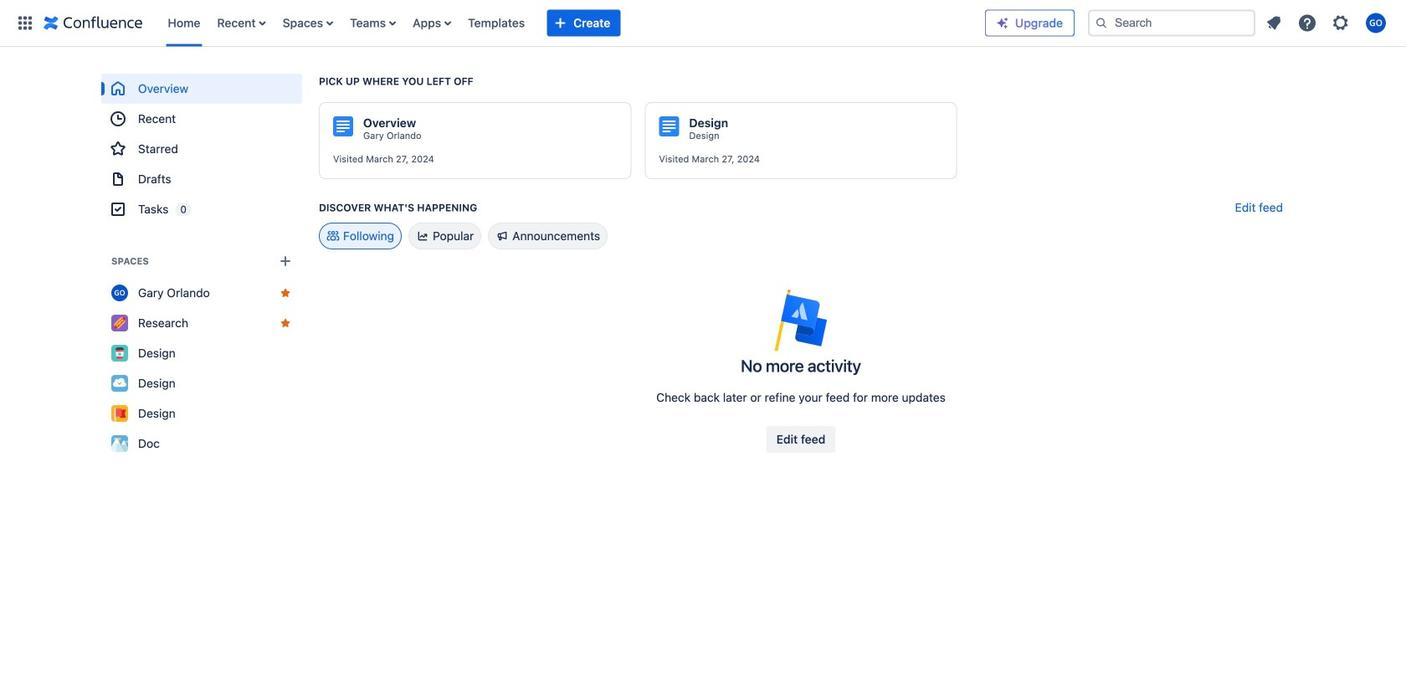 Task type: describe. For each thing, give the bounding box(es) containing it.
list for premium "icon"
[[1259, 8, 1396, 38]]

create a space image
[[275, 251, 295, 271]]

premium image
[[996, 16, 1009, 30]]

notification icon image
[[1264, 13, 1284, 33]]

Search field
[[1088, 10, 1256, 36]]

appswitcher icon image
[[15, 13, 35, 33]]

search image
[[1095, 16, 1108, 30]]

button group group
[[766, 426, 836, 453]]

list for appswitcher icon
[[159, 0, 985, 46]]



Task type: vqa. For each thing, say whether or not it's contained in the screenshot.
NEXT "icon"
no



Task type: locate. For each thing, give the bounding box(es) containing it.
None search field
[[1088, 10, 1256, 36]]

0 horizontal spatial list
[[159, 0, 985, 46]]

list
[[159, 0, 985, 46], [1259, 8, 1396, 38]]

group
[[101, 74, 302, 224]]

global element
[[10, 0, 985, 46]]

confluence image
[[44, 13, 143, 33], [44, 13, 143, 33]]

unstar this space image
[[279, 316, 292, 330]]

1 horizontal spatial list
[[1259, 8, 1396, 38]]

unstar this space image
[[279, 286, 292, 300]]

help icon image
[[1297, 13, 1317, 33]]

banner
[[0, 0, 1406, 47]]

settings icon image
[[1331, 13, 1351, 33]]

your profile and preferences image
[[1366, 13, 1386, 33]]



